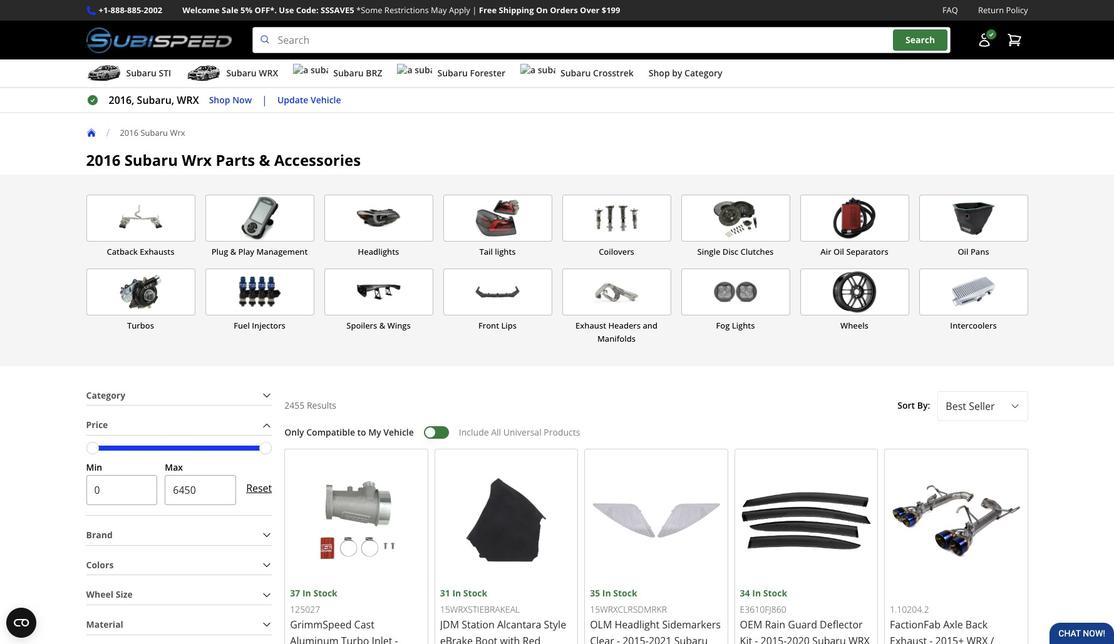 Task type: vqa. For each thing, say whether or not it's contained in the screenshot.


Task type: describe. For each thing, give the bounding box(es) containing it.
single disc clutches image
[[682, 195, 789, 241]]

front
[[478, 320, 499, 331]]

stock for rain
[[763, 588, 787, 600]]

oil pans
[[958, 246, 989, 258]]

& for plug
[[230, 246, 236, 258]]

a subaru wrx thumbnail image image
[[186, 64, 221, 83]]

catback exhausts button
[[86, 195, 195, 259]]

Select... button
[[938, 391, 1028, 421]]

search input field
[[252, 27, 950, 53]]

2016 for 2016 subaru wrx parts & accessories
[[86, 150, 121, 170]]

include
[[459, 427, 489, 439]]

shop for shop by category
[[649, 67, 670, 79]]

air oil separators
[[821, 246, 889, 258]]

rain
[[765, 618, 785, 632]]

wheels button
[[800, 269, 909, 346]]

in for grimmspeed
[[302, 588, 311, 600]]

fuel injectors
[[234, 320, 286, 331]]

spoilers
[[347, 320, 377, 331]]

coilovers button
[[562, 195, 671, 259]]

tail lights
[[479, 246, 516, 258]]

0 horizontal spatial wrx
[[177, 93, 199, 107]]

jdm station alcantara style ebrake boot with red stitching - 2015-2020 subaru wrx & sti image
[[440, 455, 573, 587]]

35 in stock 15wrxclrsdmrkr olm headlight sidemarkers clear - 2015-2021 subar
[[590, 588, 721, 644]]

subaru forester
[[437, 67, 505, 79]]

34 in stock e3610fj860 oem rain guard deflector kit - 2015-2020 subaru wr
[[740, 588, 870, 644]]

grimmspeed cast aluminum turbo inlet - 2015-2016 subaru wrx image
[[290, 455, 423, 587]]

return policy link
[[978, 4, 1028, 17]]

intercoolers image
[[920, 269, 1028, 315]]

min
[[86, 462, 102, 474]]

exhaust headers and manifolds button
[[562, 269, 671, 346]]

2016, subaru, wrx
[[109, 93, 199, 107]]

34
[[740, 588, 750, 600]]

separators
[[846, 246, 889, 258]]

reset button
[[246, 474, 272, 504]]

wheel
[[86, 589, 113, 601]]

a subaru brz thumbnail image image
[[293, 64, 328, 83]]

tail lights image
[[444, 195, 551, 241]]

olm
[[590, 618, 612, 632]]

888-
[[111, 4, 127, 16]]

factionfab axle back exhaust - 2015+ wrx / 2015+ sti image
[[890, 455, 1022, 587]]

orders
[[550, 4, 578, 16]]

plug
[[212, 246, 228, 258]]

exhaust inside 1.10204.2 factionfab axle back exhaust - 2015+ wrx
[[890, 635, 927, 644]]

boot
[[475, 635, 498, 644]]

subaru,
[[137, 93, 174, 107]]

+1-888-885-2002
[[99, 4, 162, 16]]

subaru forester button
[[397, 62, 505, 87]]

faq
[[943, 4, 958, 16]]

plug & play management button
[[205, 195, 314, 259]]

37
[[290, 588, 300, 600]]

lights
[[495, 246, 516, 258]]

vehicle inside button
[[311, 94, 341, 106]]

management
[[256, 246, 308, 258]]

wings
[[387, 320, 411, 331]]

material
[[86, 619, 123, 631]]

shop now link
[[209, 93, 252, 107]]

jdm
[[440, 618, 459, 632]]

oil pans image
[[920, 195, 1028, 241]]

& for spoilers
[[379, 320, 385, 331]]

- inside 1.10204.2 factionfab axle back exhaust - 2015+ wrx
[[930, 635, 933, 644]]

- inside 35 in stock 15wrxclrsdmrkr olm headlight sidemarkers clear - 2015-2021 subar
[[617, 635, 620, 644]]

35
[[590, 588, 600, 600]]

intercoolers button
[[919, 269, 1028, 346]]

2016 subaru wrx link
[[120, 127, 195, 138]]

subaru for 2016 subaru wrx
[[141, 127, 168, 138]]

subaru sti
[[126, 67, 171, 79]]

catback exhausts image
[[87, 195, 194, 241]]

aluminum
[[290, 635, 339, 644]]

minimum slider
[[86, 442, 99, 455]]

2016 for 2016 subaru wrx
[[120, 127, 138, 138]]

stock for station
[[463, 588, 487, 600]]

my
[[368, 427, 381, 439]]

in for jdm
[[452, 588, 461, 600]]

headlights
[[358, 246, 399, 258]]

subaru wrx button
[[186, 62, 278, 87]]

turbos image
[[87, 269, 194, 315]]

subaru brz button
[[293, 62, 382, 87]]

back
[[966, 618, 988, 632]]

turbos button
[[86, 269, 195, 346]]

subaru for subaru crosstrek
[[561, 67, 591, 79]]

wrx for 2016 subaru wrx
[[170, 127, 185, 138]]

sort
[[898, 400, 915, 412]]

brz
[[366, 67, 382, 79]]

spoilers & wings
[[347, 320, 411, 331]]

faq link
[[943, 4, 958, 17]]

fuel injectors button
[[205, 269, 314, 346]]

in for olm
[[602, 588, 611, 600]]

single disc clutches
[[697, 246, 774, 258]]

over
[[580, 4, 600, 16]]

subaru for subaru wrx
[[226, 67, 257, 79]]

restrictions
[[384, 4, 429, 16]]

by
[[672, 67, 682, 79]]

a subaru forester thumbnail image image
[[397, 64, 432, 83]]

wheel size button
[[86, 586, 272, 605]]

update vehicle button
[[277, 93, 341, 107]]

reset
[[246, 482, 272, 495]]

shop for shop now
[[209, 94, 230, 106]]

alcantara
[[497, 618, 541, 632]]

grimmspeed
[[290, 618, 352, 632]]

to
[[357, 427, 366, 439]]

turbo
[[341, 635, 369, 644]]

and
[[643, 320, 658, 331]]

wrx for 2016 subaru wrx parts & accessories
[[182, 150, 212, 170]]

tail lights button
[[443, 195, 552, 259]]

sort by:
[[898, 400, 930, 412]]

front lips
[[478, 320, 517, 331]]

exhaust headers and manifolds image
[[563, 269, 670, 315]]

category button
[[86, 386, 272, 405]]

fog
[[716, 320, 730, 331]]

sale
[[222, 4, 238, 16]]

subaru crosstrek
[[561, 67, 634, 79]]

1 horizontal spatial |
[[472, 4, 477, 16]]



Task type: locate. For each thing, give the bounding box(es) containing it.
open widget image
[[6, 608, 36, 638]]

subaru inside "dropdown button"
[[561, 67, 591, 79]]

exhaust up manifolds
[[576, 320, 606, 331]]

2 2015- from the left
[[761, 635, 787, 644]]

exhaust headers and manifolds
[[576, 320, 658, 345]]

stock up 125027
[[313, 588, 337, 600]]

plug & play management
[[212, 246, 308, 258]]

exhausts
[[140, 246, 174, 258]]

may
[[431, 4, 447, 16]]

headers
[[608, 320, 641, 331]]

button image
[[977, 33, 992, 48]]

1 stock from the left
[[313, 588, 337, 600]]

subaru left crosstrek
[[561, 67, 591, 79]]

subaru left "sti"
[[126, 67, 156, 79]]

category
[[86, 389, 125, 401]]

2 stock from the left
[[463, 588, 487, 600]]

wrx down "a subaru wrx thumbnail image"
[[177, 93, 199, 107]]

- inside 34 in stock e3610fj860 oem rain guard deflector kit - 2015-2020 subaru wr
[[755, 635, 758, 644]]

air oil separators button
[[800, 195, 909, 259]]

1 vertical spatial |
[[262, 93, 267, 107]]

2015- inside 35 in stock 15wrxclrsdmrkr olm headlight sidemarkers clear - 2015-2021 subar
[[623, 635, 649, 644]]

fuel injectors image
[[206, 269, 313, 315]]

forester
[[470, 67, 505, 79]]

oil pans button
[[919, 195, 1028, 259]]

vehicle down subaru brz dropdown button
[[311, 94, 341, 106]]

crosstrek
[[593, 67, 634, 79]]

+1-888-885-2002 link
[[99, 4, 162, 17]]

shop left by
[[649, 67, 670, 79]]

fog lights
[[716, 320, 755, 331]]

0 vertical spatial &
[[259, 150, 270, 170]]

1 vertical spatial vehicle
[[384, 427, 414, 439]]

1 horizontal spatial wrx
[[259, 67, 278, 79]]

- right clear
[[617, 635, 620, 644]]

0 horizontal spatial |
[[262, 93, 267, 107]]

4 stock from the left
[[763, 588, 787, 600]]

15wrxclrsdmrkr
[[590, 604, 667, 615]]

2 vertical spatial wrx
[[967, 635, 988, 644]]

headlights button
[[324, 195, 433, 259]]

2 oil from the left
[[958, 246, 969, 258]]

0 vertical spatial subaru
[[141, 127, 168, 138]]

1.10204.2
[[890, 604, 929, 615]]

subaru down 2016 subaru wrx
[[124, 150, 178, 170]]

stock up 15wrxstiebrakeal
[[463, 588, 487, 600]]

off*.
[[255, 4, 277, 16]]

category
[[685, 67, 722, 79]]

subaru inside 34 in stock e3610fj860 oem rain guard deflector kit - 2015-2020 subaru wr
[[812, 635, 846, 644]]

1 horizontal spatial vehicle
[[384, 427, 414, 439]]

0 vertical spatial wrx
[[170, 127, 185, 138]]

stock for cast
[[313, 588, 337, 600]]

1 vertical spatial wrx
[[177, 93, 199, 107]]

stock up e3610fj860
[[763, 588, 787, 600]]

vehicle
[[311, 94, 341, 106], [384, 427, 414, 439]]

wrx
[[170, 127, 185, 138], [182, 150, 212, 170]]

coilovers image
[[563, 195, 670, 241]]

a subaru sti thumbnail image image
[[86, 64, 121, 83]]

kit
[[740, 635, 752, 644]]

+1-
[[99, 4, 111, 16]]

fog lights image
[[682, 269, 789, 315]]

a subaru crosstrek thumbnail image image
[[521, 64, 556, 83]]

1 vertical spatial 2016
[[86, 150, 121, 170]]

intercoolers
[[950, 320, 997, 331]]

0 vertical spatial exhaust
[[576, 320, 606, 331]]

0 vertical spatial shop
[[649, 67, 670, 79]]

1 - from the left
[[617, 635, 620, 644]]

stock inside 31 in stock 15wrxstiebrakeal jdm station alcantara style ebrake boot with re
[[463, 588, 487, 600]]

stock for headlight
[[613, 588, 637, 600]]

2 horizontal spatial -
[[930, 635, 933, 644]]

ebrake
[[440, 635, 473, 644]]

3 - from the left
[[930, 635, 933, 644]]

subaru down deflector
[[812, 635, 846, 644]]

3 stock from the left
[[613, 588, 637, 600]]

subaru for subaru brz
[[333, 67, 364, 79]]

Min text field
[[86, 475, 157, 505]]

in for oem
[[752, 588, 761, 600]]

cast
[[354, 618, 374, 632]]

2016 subaru wrx parts & accessories
[[86, 150, 361, 170]]

1 horizontal spatial -
[[755, 635, 758, 644]]

- left 2015+
[[930, 635, 933, 644]]

in right 35
[[602, 588, 611, 600]]

injectors
[[252, 320, 286, 331]]

2 vertical spatial &
[[379, 320, 385, 331]]

exhaust down factionfab
[[890, 635, 927, 644]]

size
[[116, 589, 133, 601]]

shop inside dropdown button
[[649, 67, 670, 79]]

play
[[238, 246, 254, 258]]

in inside 35 in stock 15wrxclrsdmrkr olm headlight sidemarkers clear - 2015-2021 subar
[[602, 588, 611, 600]]

station
[[462, 618, 495, 632]]

2015- down rain
[[761, 635, 787, 644]]

parts
[[216, 150, 255, 170]]

air
[[821, 246, 832, 258]]

vehicle right my
[[384, 427, 414, 439]]

wheels image
[[801, 269, 908, 315]]

shop now
[[209, 94, 252, 106]]

use
[[279, 4, 294, 16]]

wrx down subaru,
[[170, 127, 185, 138]]

stock inside 35 in stock 15wrxclrsdmrkr olm headlight sidemarkers clear - 2015-2021 subar
[[613, 588, 637, 600]]

products
[[544, 427, 580, 439]]

return
[[978, 4, 1004, 16]]

oem rain guard deflector kit - 2015-2020 subaru wrx & sti image
[[740, 455, 873, 587]]

maximum slider
[[259, 442, 272, 455]]

subaru sti button
[[86, 62, 171, 87]]

0 vertical spatial vehicle
[[311, 94, 341, 106]]

material button
[[86, 616, 272, 635]]

wrx inside "dropdown button"
[[259, 67, 278, 79]]

results
[[307, 400, 336, 412]]

subaru for subaru forester
[[437, 67, 468, 79]]

shop by category button
[[649, 62, 722, 87]]

olm headlight sidemarkers clear - 2015-2021 subaru wrx & sti image
[[590, 455, 723, 587]]

exhaust inside exhaust headers and manifolds
[[576, 320, 606, 331]]

oil right air
[[834, 246, 844, 258]]

2015- down headlight
[[623, 635, 649, 644]]

|
[[472, 4, 477, 16], [262, 93, 267, 107]]

2 horizontal spatial wrx
[[967, 635, 988, 644]]

subaru left brz
[[333, 67, 364, 79]]

in inside 34 in stock e3610fj860 oem rain guard deflector kit - 2015-2020 subaru wr
[[752, 588, 761, 600]]

subaru for subaru sti
[[126, 67, 156, 79]]

universal
[[503, 427, 542, 439]]

0 horizontal spatial vehicle
[[311, 94, 341, 106]]

coilovers
[[599, 246, 634, 258]]

front lips button
[[443, 269, 552, 346]]

& inside button
[[379, 320, 385, 331]]

1 vertical spatial subaru
[[124, 150, 178, 170]]

headlights image
[[325, 195, 432, 241]]

oil inside button
[[958, 246, 969, 258]]

oem
[[740, 618, 762, 632]]

2 horizontal spatial &
[[379, 320, 385, 331]]

subaru down 2016, subaru, wrx
[[141, 127, 168, 138]]

wrx left parts
[[182, 150, 212, 170]]

in inside 31 in stock 15wrxstiebrakeal jdm station alcantara style ebrake boot with re
[[452, 588, 461, 600]]

style
[[544, 618, 566, 632]]

0 horizontal spatial shop
[[209, 94, 230, 106]]

include all universal products
[[459, 427, 580, 439]]

update
[[277, 94, 308, 106]]

spoilers & wings button
[[324, 269, 433, 346]]

1 vertical spatial shop
[[209, 94, 230, 106]]

2016 right /
[[120, 127, 138, 138]]

*some restrictions may apply | free shipping on orders over $199
[[356, 4, 620, 16]]

37 in stock 125027 grimmspeed cast aluminum turbo inlet 
[[290, 588, 399, 644]]

wrx
[[259, 67, 278, 79], [177, 93, 199, 107], [967, 635, 988, 644]]

shop by category
[[649, 67, 722, 79]]

0 vertical spatial |
[[472, 4, 477, 16]]

0 horizontal spatial 2015-
[[623, 635, 649, 644]]

2 - from the left
[[755, 635, 758, 644]]

2016,
[[109, 93, 134, 107]]

sti
[[159, 67, 171, 79]]

shop left now
[[209, 94, 230, 106]]

wrx down back
[[967, 635, 988, 644]]

1 vertical spatial &
[[230, 246, 236, 258]]

guard
[[788, 618, 817, 632]]

2016
[[120, 127, 138, 138], [86, 150, 121, 170]]

only compatible to my vehicle
[[285, 427, 414, 439]]

wrx up update
[[259, 67, 278, 79]]

1 horizontal spatial exhaust
[[890, 635, 927, 644]]

sidemarkers
[[662, 618, 721, 632]]

& left wings
[[379, 320, 385, 331]]

1 in from the left
[[302, 588, 311, 600]]

in
[[302, 588, 311, 600], [452, 588, 461, 600], [602, 588, 611, 600], [752, 588, 761, 600]]

wrx inside 1.10204.2 factionfab axle back exhaust - 2015+ wrx
[[967, 635, 988, 644]]

in right 31
[[452, 588, 461, 600]]

air oil separators image
[[801, 195, 908, 241]]

0 vertical spatial wrx
[[259, 67, 278, 79]]

1 oil from the left
[[834, 246, 844, 258]]

subaru left forester
[[437, 67, 468, 79]]

| right now
[[262, 93, 267, 107]]

2015- inside 34 in stock e3610fj860 oem rain guard deflector kit - 2015-2020 subaru wr
[[761, 635, 787, 644]]

Max text field
[[165, 475, 236, 505]]

welcome sale 5% off*. use code: sssave5
[[182, 4, 354, 16]]

subispeed logo image
[[86, 27, 232, 53]]

in right the 37
[[302, 588, 311, 600]]

front lips image
[[444, 269, 551, 315]]

deflector
[[820, 618, 863, 632]]

31
[[440, 588, 450, 600]]

1 horizontal spatial oil
[[958, 246, 969, 258]]

oil inside button
[[834, 246, 844, 258]]

& right parts
[[259, 150, 270, 170]]

- right kit
[[755, 635, 758, 644]]

1 horizontal spatial &
[[259, 150, 270, 170]]

sssave5
[[321, 4, 354, 16]]

oil left the pans
[[958, 246, 969, 258]]

0 horizontal spatial -
[[617, 635, 620, 644]]

disc
[[723, 246, 739, 258]]

e3610fj860
[[740, 604, 787, 615]]

subaru crosstrek button
[[521, 62, 634, 87]]

wheel size
[[86, 589, 133, 601]]

axle
[[943, 618, 963, 632]]

pans
[[971, 246, 989, 258]]

& left play
[[230, 246, 236, 258]]

1 vertical spatial wrx
[[182, 150, 212, 170]]

1 vertical spatial exhaust
[[890, 635, 927, 644]]

lights
[[732, 320, 755, 331]]

2 in from the left
[[452, 588, 461, 600]]

subaru up now
[[226, 67, 257, 79]]

in right 34
[[752, 588, 761, 600]]

1 2015- from the left
[[623, 635, 649, 644]]

plug & play management image
[[206, 195, 313, 241]]

1 horizontal spatial shop
[[649, 67, 670, 79]]

stock up 15wrxclrsdmrkr
[[613, 588, 637, 600]]

home image
[[86, 128, 96, 138]]

welcome
[[182, 4, 220, 16]]

0 vertical spatial 2016
[[120, 127, 138, 138]]

select... image
[[1010, 401, 1020, 411]]

apply
[[449, 4, 470, 16]]

spoilers & wings image
[[325, 269, 432, 315]]

5%
[[241, 4, 253, 16]]

brand
[[86, 529, 113, 541]]

2016 down /
[[86, 150, 121, 170]]

0 horizontal spatial oil
[[834, 246, 844, 258]]

1 horizontal spatial 2015-
[[761, 635, 787, 644]]

subaru for 2016 subaru wrx parts & accessories
[[124, 150, 178, 170]]

& inside button
[[230, 246, 236, 258]]

3 in from the left
[[602, 588, 611, 600]]

in inside 37 in stock 125027 grimmspeed cast aluminum turbo inlet
[[302, 588, 311, 600]]

shipping
[[499, 4, 534, 16]]

4 in from the left
[[752, 588, 761, 600]]

stock inside 34 in stock e3610fj860 oem rain guard deflector kit - 2015-2020 subaru wr
[[763, 588, 787, 600]]

clear
[[590, 635, 614, 644]]

stock inside 37 in stock 125027 grimmspeed cast aluminum turbo inlet
[[313, 588, 337, 600]]

0 horizontal spatial exhaust
[[576, 320, 606, 331]]

0 horizontal spatial &
[[230, 246, 236, 258]]

| left free
[[472, 4, 477, 16]]

policy
[[1006, 4, 1028, 16]]



